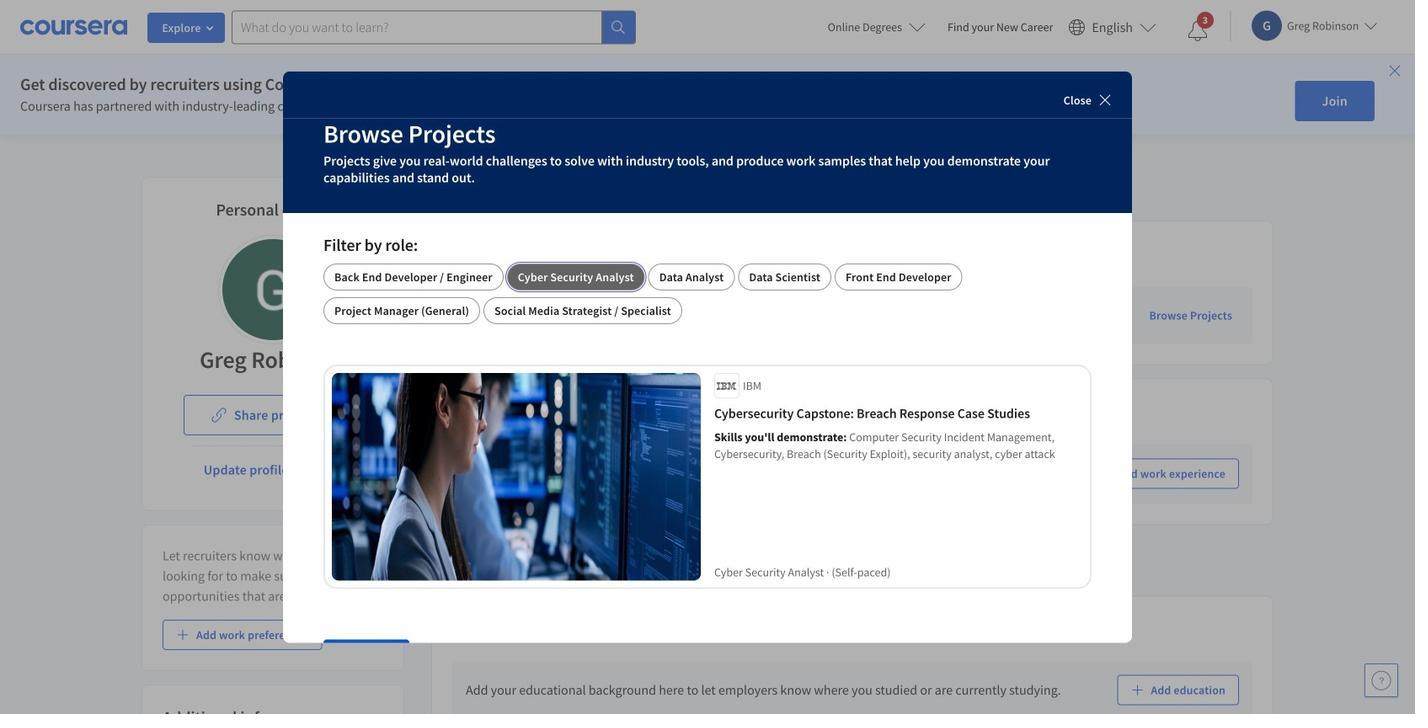 Task type: locate. For each thing, give the bounding box(es) containing it.
group
[[324, 264, 1092, 324]]

information about the projects section image
[[518, 248, 531, 261]]

None search field
[[232, 11, 636, 44]]

coursera image
[[20, 14, 127, 41]]

dialog
[[283, 71, 1133, 715]]

None button
[[324, 264, 504, 291], [507, 264, 645, 291], [649, 264, 735, 291], [738, 264, 832, 291], [835, 264, 963, 291], [324, 297, 480, 324], [484, 297, 683, 324], [324, 264, 504, 291], [507, 264, 645, 291], [649, 264, 735, 291], [738, 264, 832, 291], [835, 264, 963, 291], [324, 297, 480, 324], [484, 297, 683, 324]]



Task type: vqa. For each thing, say whether or not it's contained in the screenshot.
HELP CENTER "icon"
yes



Task type: describe. For each thing, give the bounding box(es) containing it.
profile photo image
[[222, 239, 324, 340]]

edit personal details. image
[[378, 190, 391, 204]]

help center image
[[1372, 671, 1392, 691]]



